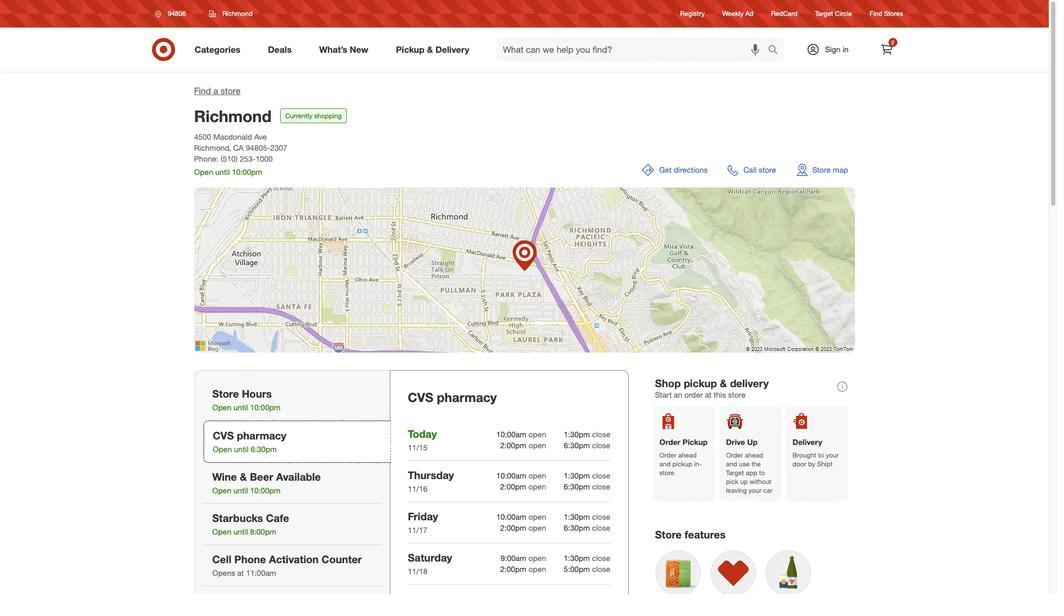 Task type: describe. For each thing, give the bounding box(es) containing it.
find a store
[[194, 85, 241, 96]]

richmond,
[[194, 143, 231, 153]]

leaving
[[726, 487, 747, 495]]

categories
[[195, 44, 241, 55]]

253-
[[240, 154, 256, 164]]

shop
[[655, 377, 681, 390]]

10:00am open for friday
[[497, 513, 547, 522]]

weekly ad link
[[723, 9, 754, 18]]

pickup inside the shop pickup & delivery start an order at this store
[[684, 377, 717, 390]]

ca
[[233, 143, 244, 153]]

delivery brought to your door by shipt
[[793, 438, 839, 469]]

1000
[[256, 154, 273, 164]]

cell phone activation counter opens at 11:00am
[[212, 554, 362, 578]]

order for order pickup
[[660, 452, 677, 460]]

friday 11/17
[[408, 511, 438, 535]]

cafe
[[266, 512, 289, 525]]

what's
[[319, 44, 348, 55]]

10:00pm inside wine & beer available open until 10:00pm
[[250, 487, 281, 496]]

open for cvs pharmacy
[[213, 445, 232, 455]]

an
[[674, 390, 683, 400]]

macdonald
[[213, 132, 252, 142]]

call store button
[[721, 157, 783, 183]]

10:00am open for today
[[497, 430, 547, 440]]

2 link
[[875, 37, 899, 62]]

1 open from the top
[[529, 430, 547, 440]]

target circle link
[[816, 9, 853, 18]]

phone
[[234, 554, 266, 566]]

pharmacy for cvs pharmacy open until 6:30pm
[[237, 430, 287, 442]]

what's new link
[[310, 37, 382, 62]]

search button
[[763, 37, 790, 64]]

richmond button
[[202, 4, 260, 24]]

at inside cell phone activation counter opens at 11:00am
[[237, 569, 244, 578]]

up
[[741, 478, 748, 487]]

thursday 11/16
[[408, 469, 454, 494]]

call
[[744, 165, 757, 175]]

1 vertical spatial richmond
[[194, 106, 272, 126]]

at inside the shop pickup & delivery start an order at this store
[[705, 390, 712, 400]]

store for store hours open until 10:00pm
[[212, 388, 239, 401]]

cvs pharmacy
[[408, 390, 497, 405]]

find stores link
[[870, 9, 904, 18]]

and for order
[[660, 461, 671, 469]]

friday
[[408, 511, 438, 523]]

categories link
[[185, 37, 254, 62]]

94805-
[[246, 143, 270, 153]]

store features
[[655, 529, 726, 542]]

find stores
[[870, 10, 904, 18]]

2 open from the top
[[529, 441, 547, 451]]

until for cvs
[[234, 445, 249, 455]]

10:00pm inside store hours open until 10:00pm
[[250, 403, 281, 413]]

2
[[892, 39, 895, 46]]

circle
[[836, 10, 853, 18]]

2:00pm open for thursday
[[501, 482, 547, 492]]

wine
[[212, 471, 237, 484]]

get directions link
[[635, 157, 715, 183]]

9:00am open
[[501, 554, 547, 563]]

stores
[[885, 10, 904, 18]]

ave
[[254, 132, 267, 142]]

currently shopping
[[285, 112, 342, 120]]

order pickup order ahead and pickup in- store
[[660, 438, 708, 478]]

up
[[748, 438, 758, 447]]

car
[[764, 487, 773, 495]]

6:30pm close for thursday
[[564, 482, 611, 492]]

until inside wine & beer available open until 10:00pm
[[234, 487, 248, 496]]

currently
[[285, 112, 313, 120]]

5:00pm close
[[564, 565, 611, 574]]

registry link
[[681, 9, 705, 18]]

cell
[[212, 554, 232, 566]]

pickup inside 'order pickup order ahead and pickup in- store'
[[683, 438, 708, 447]]

redcard link
[[772, 9, 798, 18]]

11/16
[[408, 485, 428, 494]]

2307
[[270, 143, 287, 153]]

1:30pm for friday
[[564, 513, 590, 522]]

thursday
[[408, 469, 454, 482]]

to inside delivery brought to your door by shipt
[[819, 452, 824, 460]]

until inside "4500 macdonald ave richmond, ca 94805-2307 phone: (510) 253-1000 open until 10:00pm"
[[215, 167, 230, 177]]

registry
[[681, 10, 705, 18]]

store capabilities with hours, vertical tabs tab list
[[194, 371, 390, 595]]

until for starbucks
[[234, 528, 248, 537]]

11/18
[[408, 567, 428, 577]]

6:30pm for thursday
[[564, 482, 590, 492]]

7 open from the top
[[529, 554, 547, 563]]

ahead for pickup
[[679, 452, 697, 460]]

& inside the shop pickup & delivery start an order at this store
[[720, 377, 728, 390]]

4 close from the top
[[592, 482, 611, 492]]

store map button
[[790, 157, 855, 183]]

target inside the drive up order ahead and use the target app to pick up without leaving your car
[[726, 469, 745, 478]]

get
[[660, 165, 672, 175]]

delivery
[[730, 377, 769, 390]]

your inside delivery brought to your door by shipt
[[826, 452, 839, 460]]

94806 button
[[148, 4, 198, 24]]

order
[[685, 390, 703, 400]]

shipt
[[818, 461, 833, 469]]

deals
[[268, 44, 292, 55]]

4500 macdonald ave richmond, ca 94805-2307 phone: (510) 253-1000 open until 10:00pm
[[194, 132, 287, 177]]

weekly
[[723, 10, 744, 18]]

1:30pm close for today
[[564, 430, 611, 440]]

sign in
[[826, 45, 849, 54]]

today
[[408, 428, 437, 441]]

5 open from the top
[[529, 513, 547, 522]]

store inside the shop pickup & delivery start an order at this store
[[729, 390, 746, 400]]

today 11/15
[[408, 428, 437, 453]]

saturday 11/18
[[408, 552, 452, 577]]

store hours open until 10:00pm
[[212, 388, 281, 413]]

starbucks
[[212, 512, 263, 525]]

deals link
[[259, 37, 306, 62]]

11/15
[[408, 443, 428, 453]]

8:00pm
[[250, 528, 276, 537]]

10:00am for thursday
[[497, 471, 527, 481]]

delivery inside delivery brought to your door by shipt
[[793, 438, 823, 447]]

richmond inside dropdown button
[[222, 9, 253, 18]]



Task type: vqa. For each thing, say whether or not it's contained in the screenshot.


Task type: locate. For each thing, give the bounding box(es) containing it.
1 horizontal spatial at
[[705, 390, 712, 400]]

1 vertical spatial store
[[212, 388, 239, 401]]

2 2:00pm from the top
[[501, 482, 527, 492]]

weekly ad
[[723, 10, 754, 18]]

1 horizontal spatial target
[[816, 10, 834, 18]]

and for drive
[[726, 461, 738, 469]]

to up shipt
[[819, 452, 824, 460]]

4 open from the top
[[529, 482, 547, 492]]

shop pickup & delivery start an order at this store
[[655, 377, 769, 400]]

1:30pm for today
[[564, 430, 590, 440]]

0 horizontal spatial and
[[660, 461, 671, 469]]

richmond up 'categories' link
[[222, 9, 253, 18]]

1:30pm
[[564, 430, 590, 440], [564, 471, 590, 481], [564, 513, 590, 522], [564, 554, 590, 563]]

10:00am for today
[[497, 430, 527, 440]]

find for find stores
[[870, 10, 883, 18]]

2 1:30pm close from the top
[[564, 471, 611, 481]]

until inside store hours open until 10:00pm
[[234, 403, 248, 413]]

1 ahead from the left
[[679, 452, 697, 460]]

your down "without"
[[749, 487, 762, 495]]

0 horizontal spatial &
[[240, 471, 247, 484]]

delivery
[[436, 44, 470, 55], [793, 438, 823, 447]]

0 vertical spatial store
[[813, 165, 831, 175]]

2 vertical spatial &
[[240, 471, 247, 484]]

0 vertical spatial target
[[816, 10, 834, 18]]

3 2:00pm from the top
[[501, 524, 527, 533]]

1:30pm close for friday
[[564, 513, 611, 522]]

open for store hours
[[212, 403, 231, 413]]

1 vertical spatial 6:30pm close
[[564, 482, 611, 492]]

store left hours
[[212, 388, 239, 401]]

6 open from the top
[[529, 524, 547, 533]]

1 horizontal spatial cvs
[[408, 390, 434, 405]]

at down phone
[[237, 569, 244, 578]]

find left stores in the right of the page
[[870, 10, 883, 18]]

0 horizontal spatial your
[[749, 487, 762, 495]]

0 vertical spatial pickup
[[396, 44, 425, 55]]

open up cvs pharmacy open until 6:30pm
[[212, 403, 231, 413]]

1:30pm for thursday
[[564, 471, 590, 481]]

2:00pm open for saturday
[[501, 565, 547, 574]]

the
[[752, 461, 761, 469]]

sign
[[826, 45, 841, 54]]

0 vertical spatial at
[[705, 390, 712, 400]]

2:00pm for saturday
[[501, 565, 527, 574]]

cvs up 'wine'
[[213, 430, 234, 442]]

0 vertical spatial to
[[819, 452, 824, 460]]

open for starbucks cafe
[[212, 528, 231, 537]]

ahead inside the drive up order ahead and use the target app to pick up without leaving your car
[[745, 452, 764, 460]]

open inside cvs pharmacy open until 6:30pm
[[213, 445, 232, 455]]

hours
[[242, 388, 272, 401]]

0 vertical spatial 6:30pm close
[[564, 441, 611, 451]]

3 2:00pm open from the top
[[501, 524, 547, 533]]

your up shipt
[[826, 452, 839, 460]]

cvs for cvs pharmacy
[[408, 390, 434, 405]]

1 horizontal spatial and
[[726, 461, 738, 469]]

cvs for cvs pharmacy open until 6:30pm
[[213, 430, 234, 442]]

ahead for up
[[745, 452, 764, 460]]

to up "without"
[[760, 469, 765, 478]]

1 1:30pm close from the top
[[564, 430, 611, 440]]

6:30pm inside cvs pharmacy open until 6:30pm
[[251, 445, 277, 455]]

brought
[[793, 452, 817, 460]]

1 horizontal spatial to
[[819, 452, 824, 460]]

3 1:30pm from the top
[[564, 513, 590, 522]]

11:00am
[[246, 569, 276, 578]]

1 close from the top
[[592, 430, 611, 440]]

1 6:30pm close from the top
[[564, 441, 611, 451]]

open down starbucks
[[212, 528, 231, 537]]

find a store link
[[194, 85, 241, 96]]

2 vertical spatial 6:30pm close
[[564, 524, 611, 533]]

find left a
[[194, 85, 211, 96]]

2:00pm open for today
[[501, 441, 547, 451]]

store for store features
[[655, 529, 682, 542]]

store left map on the right
[[813, 165, 831, 175]]

target circle
[[816, 10, 853, 18]]

store inside button
[[813, 165, 831, 175]]

saturday
[[408, 552, 452, 565]]

1 vertical spatial pickup
[[683, 438, 708, 447]]

7 close from the top
[[592, 554, 611, 563]]

order inside the drive up order ahead and use the target app to pick up without leaving your car
[[726, 452, 743, 460]]

2 vertical spatial store
[[655, 529, 682, 542]]

1:30pm for saturday
[[564, 554, 590, 563]]

2:00pm for today
[[501, 441, 527, 451]]

10:00pm down 253-
[[232, 167, 262, 177]]

3 10:00am open from the top
[[497, 513, 547, 522]]

open inside wine & beer available open until 10:00pm
[[212, 487, 231, 496]]

1 horizontal spatial your
[[826, 452, 839, 460]]

6 close from the top
[[592, 524, 611, 533]]

door
[[793, 461, 807, 469]]

What can we help you find? suggestions appear below search field
[[497, 37, 771, 62]]

2 10:00am open from the top
[[497, 471, 547, 481]]

richmond up macdonald
[[194, 106, 272, 126]]

pickup up "order"
[[684, 377, 717, 390]]

0 horizontal spatial pickup
[[396, 44, 425, 55]]

wine & beer available open until 10:00pm
[[212, 471, 321, 496]]

map
[[833, 165, 849, 175]]

1 horizontal spatial pickup
[[683, 438, 708, 447]]

8 open from the top
[[529, 565, 547, 574]]

pickup right new
[[396, 44, 425, 55]]

3 10:00am from the top
[[497, 513, 527, 522]]

1:30pm close for thursday
[[564, 471, 611, 481]]

your
[[826, 452, 839, 460], [749, 487, 762, 495]]

2 10:00am from the top
[[497, 471, 527, 481]]

1 vertical spatial 10:00am open
[[497, 471, 547, 481]]

8 close from the top
[[592, 565, 611, 574]]

1 2:00pm from the top
[[501, 441, 527, 451]]

find for find a store
[[194, 85, 211, 96]]

directions
[[674, 165, 708, 175]]

pickup left in-
[[673, 461, 693, 469]]

11/17
[[408, 526, 428, 535]]

& inside wine & beer available open until 10:00pm
[[240, 471, 247, 484]]

pickup up in-
[[683, 438, 708, 447]]

to
[[819, 452, 824, 460], [760, 469, 765, 478]]

in
[[843, 45, 849, 54]]

1 10:00am open from the top
[[497, 430, 547, 440]]

ahead inside 'order pickup order ahead and pickup in- store'
[[679, 452, 697, 460]]

1 vertical spatial find
[[194, 85, 211, 96]]

10:00am for friday
[[497, 513, 527, 522]]

0 horizontal spatial store
[[212, 388, 239, 401]]

until up 'wine'
[[234, 445, 249, 455]]

store
[[813, 165, 831, 175], [212, 388, 239, 401], [655, 529, 682, 542]]

to inside the drive up order ahead and use the target app to pick up without leaving your car
[[760, 469, 765, 478]]

2:00pm open
[[501, 441, 547, 451], [501, 482, 547, 492], [501, 524, 547, 533], [501, 565, 547, 574]]

0 horizontal spatial cvs
[[213, 430, 234, 442]]

cvs
[[408, 390, 434, 405], [213, 430, 234, 442]]

without
[[750, 478, 772, 487]]

3 close from the top
[[592, 471, 611, 481]]

6:30pm for friday
[[564, 524, 590, 533]]

10:00am open for thursday
[[497, 471, 547, 481]]

find
[[870, 10, 883, 18], [194, 85, 211, 96]]

new
[[350, 44, 369, 55]]

order
[[660, 438, 681, 447], [660, 452, 677, 460], [726, 452, 743, 460]]

2 vertical spatial 10:00am
[[497, 513, 527, 522]]

2 horizontal spatial &
[[720, 377, 728, 390]]

your inside the drive up order ahead and use the target app to pick up without leaving your car
[[749, 487, 762, 495]]

pharmacy for cvs pharmacy
[[437, 390, 497, 405]]

0 horizontal spatial to
[[760, 469, 765, 478]]

counter
[[322, 554, 362, 566]]

0 vertical spatial pickup
[[684, 377, 717, 390]]

3 6:30pm close from the top
[[564, 524, 611, 533]]

&
[[427, 44, 433, 55], [720, 377, 728, 390], [240, 471, 247, 484]]

until inside starbucks cafe open until 8:00pm
[[234, 528, 248, 537]]

2:00pm for friday
[[501, 524, 527, 533]]

2 2:00pm open from the top
[[501, 482, 547, 492]]

1 vertical spatial cvs
[[213, 430, 234, 442]]

use
[[739, 461, 750, 469]]

and inside the drive up order ahead and use the target app to pick up without leaving your car
[[726, 461, 738, 469]]

0 horizontal spatial delivery
[[436, 44, 470, 55]]

94806
[[168, 9, 186, 18]]

at
[[705, 390, 712, 400], [237, 569, 244, 578]]

pharmacy
[[437, 390, 497, 405], [237, 430, 287, 442]]

0 horizontal spatial pharmacy
[[237, 430, 287, 442]]

1 horizontal spatial pharmacy
[[437, 390, 497, 405]]

cvs inside cvs pharmacy open until 6:30pm
[[213, 430, 234, 442]]

0 vertical spatial find
[[870, 10, 883, 18]]

and left use
[[726, 461, 738, 469]]

until down (510) at the left top of the page
[[215, 167, 230, 177]]

0 horizontal spatial ahead
[[679, 452, 697, 460]]

sign in link
[[797, 37, 866, 62]]

features
[[685, 529, 726, 542]]

find inside find stores link
[[870, 10, 883, 18]]

0 vertical spatial richmond
[[222, 9, 253, 18]]

ahead up in-
[[679, 452, 697, 460]]

pickup
[[684, 377, 717, 390], [673, 461, 693, 469]]

open inside store hours open until 10:00pm
[[212, 403, 231, 413]]

pickup inside 'order pickup order ahead and pickup in- store'
[[673, 461, 693, 469]]

open down 'wine'
[[212, 487, 231, 496]]

start
[[655, 390, 672, 400]]

3 1:30pm close from the top
[[564, 513, 611, 522]]

1 vertical spatial at
[[237, 569, 244, 578]]

0 vertical spatial 10:00am
[[497, 430, 527, 440]]

4 2:00pm open from the top
[[501, 565, 547, 574]]

1 vertical spatial pickup
[[673, 461, 693, 469]]

available
[[276, 471, 321, 484]]

10:00pm inside "4500 macdonald ave richmond, ca 94805-2307 phone: (510) 253-1000 open until 10:00pm"
[[232, 167, 262, 177]]

6:30pm close for today
[[564, 441, 611, 451]]

phone:
[[194, 154, 219, 164]]

2 horizontal spatial store
[[813, 165, 831, 175]]

10:00pm
[[232, 167, 262, 177], [250, 403, 281, 413], [250, 487, 281, 496]]

0 vertical spatial 10:00am open
[[497, 430, 547, 440]]

target
[[816, 10, 834, 18], [726, 469, 745, 478]]

3 open from the top
[[529, 471, 547, 481]]

0 vertical spatial 10:00pm
[[232, 167, 262, 177]]

drive up order ahead and use the target app to pick up without leaving your car
[[726, 438, 773, 495]]

store inside store hours open until 10:00pm
[[212, 388, 239, 401]]

1 vertical spatial to
[[760, 469, 765, 478]]

4 1:30pm from the top
[[564, 554, 590, 563]]

a
[[214, 85, 218, 96]]

1 vertical spatial delivery
[[793, 438, 823, 447]]

1 vertical spatial 10:00am
[[497, 471, 527, 481]]

until down starbucks
[[234, 528, 248, 537]]

4 1:30pm close from the top
[[564, 554, 611, 563]]

5 close from the top
[[592, 513, 611, 522]]

cvs up today
[[408, 390, 434, 405]]

0 vertical spatial pharmacy
[[437, 390, 497, 405]]

& for delivery
[[427, 44, 433, 55]]

1 vertical spatial your
[[749, 487, 762, 495]]

target left the circle
[[816, 10, 834, 18]]

1 vertical spatial target
[[726, 469, 745, 478]]

0 vertical spatial &
[[427, 44, 433, 55]]

open down phone:
[[194, 167, 213, 177]]

until down 'wine'
[[234, 487, 248, 496]]

pickup & delivery
[[396, 44, 470, 55]]

2:00pm for thursday
[[501, 482, 527, 492]]

store for store map
[[813, 165, 831, 175]]

4 2:00pm from the top
[[501, 565, 527, 574]]

opens
[[212, 569, 235, 578]]

2 and from the left
[[726, 461, 738, 469]]

until inside cvs pharmacy open until 6:30pm
[[234, 445, 249, 455]]

app
[[746, 469, 758, 478]]

1 vertical spatial pharmacy
[[237, 430, 287, 442]]

0 vertical spatial delivery
[[436, 44, 470, 55]]

1 1:30pm from the top
[[564, 430, 590, 440]]

6:30pm close
[[564, 441, 611, 451], [564, 482, 611, 492], [564, 524, 611, 533]]

open
[[529, 430, 547, 440], [529, 441, 547, 451], [529, 471, 547, 481], [529, 482, 547, 492], [529, 513, 547, 522], [529, 524, 547, 533], [529, 554, 547, 563], [529, 565, 547, 574]]

10:00pm down hours
[[250, 403, 281, 413]]

2 vertical spatial 10:00pm
[[250, 487, 281, 496]]

open inside starbucks cafe open until 8:00pm
[[212, 528, 231, 537]]

at left this
[[705, 390, 712, 400]]

search
[[763, 45, 790, 56]]

target up pick
[[726, 469, 745, 478]]

and inside 'order pickup order ahead and pickup in- store'
[[660, 461, 671, 469]]

store inside 'order pickup order ahead and pickup in- store'
[[660, 469, 675, 478]]

1 2:00pm open from the top
[[501, 441, 547, 451]]

1 horizontal spatial ahead
[[745, 452, 764, 460]]

0 horizontal spatial at
[[237, 569, 244, 578]]

2 vertical spatial 10:00am open
[[497, 513, 547, 522]]

open
[[194, 167, 213, 177], [212, 403, 231, 413], [213, 445, 232, 455], [212, 487, 231, 496], [212, 528, 231, 537]]

pharmacy inside cvs pharmacy open until 6:30pm
[[237, 430, 287, 442]]

10:00pm down beer
[[250, 487, 281, 496]]

1 and from the left
[[660, 461, 671, 469]]

richmond map image
[[194, 188, 855, 353]]

store map
[[813, 165, 849, 175]]

1:30pm close for saturday
[[564, 554, 611, 563]]

what's new
[[319, 44, 369, 55]]

ad
[[746, 10, 754, 18]]

1 horizontal spatial &
[[427, 44, 433, 55]]

(510)
[[221, 154, 238, 164]]

& inside pickup & delivery link
[[427, 44, 433, 55]]

order for drive up
[[726, 452, 743, 460]]

in-
[[694, 461, 702, 469]]

ahead up the at the right bottom of page
[[745, 452, 764, 460]]

2 ahead from the left
[[745, 452, 764, 460]]

open up 'wine'
[[213, 445, 232, 455]]

0 horizontal spatial find
[[194, 85, 211, 96]]

6:30pm close for friday
[[564, 524, 611, 533]]

richmond
[[222, 9, 253, 18], [194, 106, 272, 126]]

open inside "4500 macdonald ave richmond, ca 94805-2307 phone: (510) 253-1000 open until 10:00pm"
[[194, 167, 213, 177]]

2 close from the top
[[592, 441, 611, 451]]

and left in-
[[660, 461, 671, 469]]

0 vertical spatial cvs
[[408, 390, 434, 405]]

store inside button
[[759, 165, 777, 175]]

by
[[809, 461, 816, 469]]

starbucks cafe open until 8:00pm
[[212, 512, 289, 537]]

1 vertical spatial &
[[720, 377, 728, 390]]

1 horizontal spatial store
[[655, 529, 682, 542]]

2 6:30pm close from the top
[[564, 482, 611, 492]]

this
[[714, 390, 726, 400]]

4500
[[194, 132, 211, 142]]

until for store
[[234, 403, 248, 413]]

1 vertical spatial 10:00pm
[[250, 403, 281, 413]]

& for beer
[[240, 471, 247, 484]]

store left features
[[655, 529, 682, 542]]

0 horizontal spatial target
[[726, 469, 745, 478]]

get directions
[[660, 165, 708, 175]]

close
[[592, 430, 611, 440], [592, 441, 611, 451], [592, 471, 611, 481], [592, 482, 611, 492], [592, 513, 611, 522], [592, 524, 611, 533], [592, 554, 611, 563], [592, 565, 611, 574]]

until down hours
[[234, 403, 248, 413]]

1 horizontal spatial find
[[870, 10, 883, 18]]

2 1:30pm from the top
[[564, 471, 590, 481]]

2:00pm open for friday
[[501, 524, 547, 533]]

6:30pm for today
[[564, 441, 590, 451]]

1 10:00am from the top
[[497, 430, 527, 440]]

1 horizontal spatial delivery
[[793, 438, 823, 447]]

0 vertical spatial your
[[826, 452, 839, 460]]



